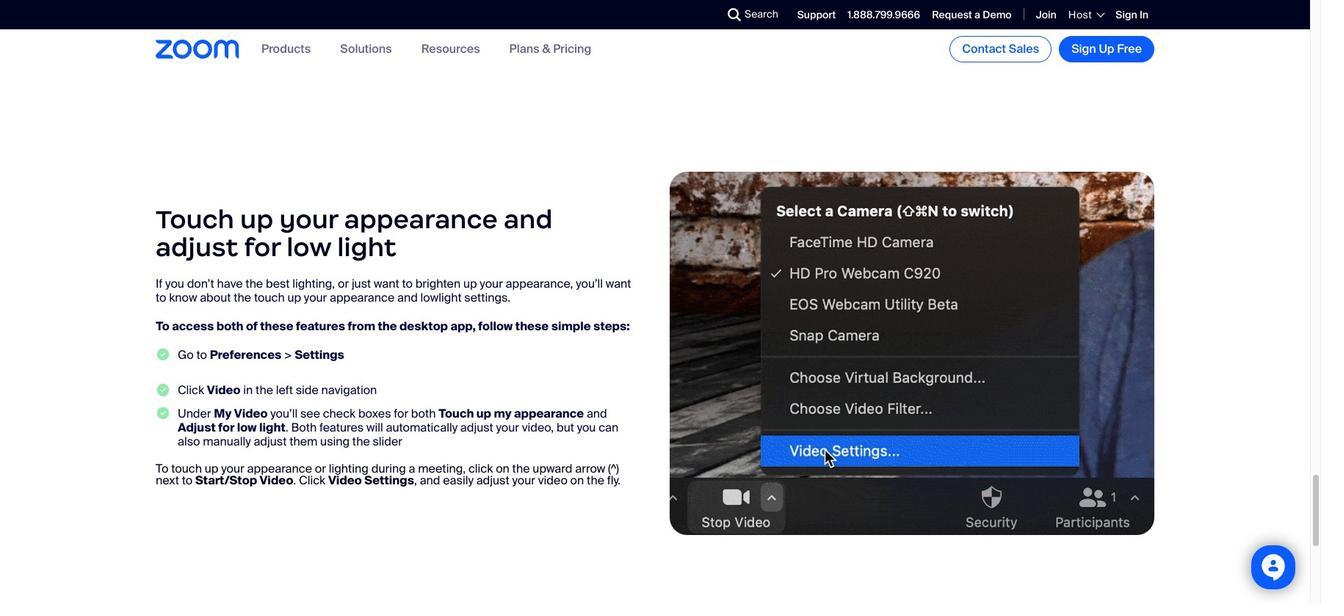 Task type: describe. For each thing, give the bounding box(es) containing it.
2 want from the left
[[606, 276, 631, 292]]

check
[[323, 406, 356, 422]]

fly.
[[607, 473, 621, 489]]

video up my in the left of the page
[[207, 383, 241, 399]]

1 horizontal spatial on
[[571, 473, 584, 489]]

lighting,
[[293, 276, 335, 292]]

up right brighten at the top left of the page
[[464, 276, 477, 292]]

see
[[300, 406, 320, 422]]

you inside . both features will automatically adjust your video, but you can also manually adjust them using the slider
[[577, 420, 596, 436]]

contact sales link
[[950, 36, 1052, 62]]

appearance inside to touch up your appearance or lighting during a meeting, click on the upward arrow (^) next to
[[247, 462, 312, 477]]

don't
[[187, 276, 214, 292]]

demo
[[983, 8, 1012, 21]]

0 vertical spatial settings
[[295, 348, 345, 363]]

video
[[538, 473, 568, 489]]

both inside under my video you'll see check boxes for both touch up my appearance and adjust for low light
[[411, 406, 436, 422]]

start/stop video . click video settings , and easily adjust your video on the fly.
[[195, 473, 621, 489]]

appearance inside under my video you'll see check boxes for both touch up my appearance and adjust for low light
[[514, 406, 584, 422]]

or inside if you don't have the best lighting, or just want to brighten up your appearance, you'll want to know about the touch up your appearance and lowlight settings.
[[338, 276, 349, 292]]

0 horizontal spatial both
[[217, 319, 244, 334]]

next
[[156, 473, 179, 489]]

your up follow
[[480, 276, 503, 292]]

access
[[172, 319, 214, 334]]

desktop
[[400, 319, 448, 334]]

sign up free link
[[1060, 36, 1155, 62]]

sales
[[1009, 41, 1040, 57]]

them
[[290, 434, 318, 450]]

low inside touch up your appearance and adjust for low light
[[287, 232, 331, 264]]

sign up free
[[1072, 41, 1142, 57]]

the left best
[[246, 276, 263, 292]]

touch inside if you don't have the best lighting, or just want to brighten up your appearance, you'll want to know about the touch up your appearance and lowlight settings.
[[254, 290, 285, 306]]

best
[[266, 276, 290, 292]]

adjust left them
[[254, 434, 287, 450]]

and right ,
[[420, 473, 440, 489]]

video inside under my video you'll see check boxes for both touch up my appearance and adjust for low light
[[234, 406, 268, 422]]

plans & pricing link
[[510, 41, 592, 57]]

both
[[291, 420, 317, 436]]

just
[[352, 276, 371, 292]]

adjust inside touch up your appearance and adjust for low light
[[156, 232, 238, 264]]

solutions button
[[340, 41, 392, 57]]

about
[[200, 290, 231, 306]]

upward
[[533, 462, 573, 477]]

up up >
[[288, 290, 301, 306]]

pricing
[[553, 41, 592, 57]]

you inside if you don't have the best lighting, or just want to brighten up your appearance, you'll want to know about the touch up your appearance and lowlight settings.
[[165, 276, 184, 292]]

under my video you'll see check boxes for both touch up my appearance and adjust for low light
[[178, 406, 607, 436]]

features inside . both features will automatically adjust your video, but you can also manually adjust them using the slider
[[320, 420, 364, 436]]

in
[[243, 383, 253, 399]]

free
[[1118, 41, 1142, 57]]

easily
[[443, 473, 474, 489]]

1.888.799.9666 link
[[848, 8, 921, 21]]

can
[[599, 420, 619, 436]]

of
[[246, 319, 258, 334]]

preferences
[[210, 348, 282, 363]]

adjust left my
[[461, 420, 494, 436]]

plans & pricing
[[510, 41, 592, 57]]

light inside touch up your appearance and adjust for low light
[[337, 232, 396, 264]]

host button
[[1069, 8, 1105, 21]]

lighting
[[329, 462, 369, 477]]

0 horizontal spatial click
[[178, 383, 204, 399]]

touch inside to touch up your appearance or lighting during a meeting, click on the upward arrow (^) next to
[[171, 462, 202, 477]]

products
[[262, 41, 311, 57]]

host
[[1069, 8, 1093, 21]]

adjust
[[178, 420, 216, 436]]

and inside if you don't have the best lighting, or just want to brighten up your appearance, you'll want to know about the touch up your appearance and lowlight settings.
[[397, 290, 418, 306]]

a inside to touch up your appearance or lighting during a meeting, click on the upward arrow (^) next to
[[409, 462, 415, 477]]

touch inside touch up your appearance and adjust for low light
[[156, 204, 234, 236]]

support link
[[798, 8, 836, 21]]

automatically
[[386, 420, 458, 436]]

arrow
[[575, 462, 606, 477]]

for inside touch up your appearance and adjust for low light
[[244, 232, 281, 264]]

touch up your appearance and adjust for low light
[[156, 204, 553, 264]]

2 horizontal spatial for
[[394, 406, 409, 422]]

. both features will automatically adjust your video, but you can also manually adjust them using the slider
[[178, 420, 619, 450]]

meeting,
[[418, 462, 466, 477]]

simple
[[551, 319, 591, 334]]

manually
[[203, 434, 251, 450]]

join link
[[1036, 8, 1057, 21]]

your inside touch up your appearance and adjust for low light
[[279, 204, 338, 236]]

my
[[494, 406, 512, 422]]

you'll inside under my video you'll see check boxes for both touch up my appearance and adjust for low light
[[271, 406, 298, 422]]

settings.
[[465, 290, 511, 306]]

slider
[[373, 434, 403, 450]]

gif image
[[670, 172, 1155, 536]]

if you don't have the best lighting, or just want to brighten up your appearance, you'll want to know about the touch up your appearance and lowlight settings.
[[156, 276, 631, 306]]

start/stop
[[195, 473, 257, 489]]

resources button
[[421, 41, 480, 57]]

sign in
[[1116, 8, 1149, 21]]

have
[[217, 276, 243, 292]]

side
[[296, 383, 319, 399]]

video down using
[[328, 473, 362, 489]]

appearance,
[[506, 276, 573, 292]]

your inside . both features will automatically adjust your video, but you can also manually adjust them using the slider
[[496, 420, 519, 436]]

search image
[[728, 8, 741, 21]]

and inside under my video you'll see check boxes for both touch up my appearance and adjust for low light
[[587, 406, 607, 422]]

contact
[[963, 41, 1007, 57]]

plans
[[510, 41, 540, 57]]

2 these from the left
[[516, 319, 549, 334]]

1 want from the left
[[374, 276, 399, 292]]

up inside under my video you'll see check boxes for both touch up my appearance and adjust for low light
[[477, 406, 492, 422]]

appearance inside if you don't have the best lighting, or just want to brighten up your appearance, you'll want to know about the touch up your appearance and lowlight settings.
[[330, 290, 395, 306]]

request a demo link
[[932, 8, 1012, 21]]

request a demo
[[932, 8, 1012, 21]]

to left the know
[[156, 290, 166, 306]]

boxes
[[358, 406, 391, 422]]

,
[[414, 473, 417, 489]]

in
[[1140, 8, 1149, 21]]

know
[[169, 290, 197, 306]]



Task type: locate. For each thing, give the bounding box(es) containing it.
light
[[337, 232, 396, 264], [259, 420, 286, 436]]

products button
[[262, 41, 311, 57]]

zoom logo image
[[156, 40, 240, 59]]

2 to from the top
[[156, 462, 169, 477]]

0 horizontal spatial settings
[[295, 348, 345, 363]]

on right video
[[571, 473, 584, 489]]

to access both of these features from the desktop app, follow these simple steps:
[[156, 319, 630, 334]]

my
[[214, 406, 232, 422]]

0 vertical spatial you
[[165, 276, 184, 292]]

to left brighten at the top left of the page
[[402, 276, 413, 292]]

. inside . both features will automatically adjust your video, but you can also manually adjust them using the slider
[[286, 420, 288, 436]]

1 horizontal spatial settings
[[365, 473, 414, 489]]

1 horizontal spatial or
[[338, 276, 349, 292]]

0 vertical spatial features
[[296, 319, 345, 334]]

touch down also
[[171, 462, 202, 477]]

low right my in the left of the page
[[237, 420, 257, 436]]

1 to from the top
[[156, 319, 170, 334]]

0 vertical spatial light
[[337, 232, 396, 264]]

0 vertical spatial to
[[156, 319, 170, 334]]

lowlight
[[421, 290, 462, 306]]

0 horizontal spatial want
[[374, 276, 399, 292]]

your left video,
[[496, 420, 519, 436]]

you right if
[[165, 276, 184, 292]]

or
[[338, 276, 349, 292], [315, 462, 326, 477]]

for right the adjust
[[218, 420, 235, 436]]

and inside touch up your appearance and adjust for low light
[[504, 204, 553, 236]]

1 vertical spatial low
[[237, 420, 257, 436]]

go to preferences > settings
[[178, 348, 345, 363]]

and right but
[[587, 406, 607, 422]]

low
[[287, 232, 331, 264], [237, 420, 257, 436]]

a right during
[[409, 462, 415, 477]]

1 vertical spatial or
[[315, 462, 326, 477]]

sign in link
[[1116, 8, 1149, 21]]

both right 'boxes'
[[411, 406, 436, 422]]

you'll
[[576, 276, 603, 292], [271, 406, 298, 422]]

these right follow
[[516, 319, 549, 334]]

resources
[[421, 41, 480, 57]]

you'll inside if you don't have the best lighting, or just want to brighten up your appearance, you'll want to know about the touch up your appearance and lowlight settings.
[[576, 276, 603, 292]]

sign for sign up free
[[1072, 41, 1097, 57]]

appearance up brighten at the top left of the page
[[344, 204, 498, 236]]

the right using
[[353, 434, 370, 450]]

.
[[286, 420, 288, 436], [293, 473, 296, 489]]

to left access
[[156, 319, 170, 334]]

the inside to touch up your appearance or lighting during a meeting, click on the upward arrow (^) next to
[[513, 462, 530, 477]]

follow
[[479, 319, 513, 334]]

1 horizontal spatial click
[[299, 473, 326, 489]]

1 horizontal spatial these
[[516, 319, 549, 334]]

0 vertical spatial a
[[975, 8, 981, 21]]

support
[[798, 8, 836, 21]]

0 horizontal spatial touch
[[156, 204, 234, 236]]

your inside to touch up your appearance or lighting during a meeting, click on the upward arrow (^) next to
[[221, 462, 245, 477]]

0 horizontal spatial light
[[259, 420, 286, 436]]

both left of
[[217, 319, 244, 334]]

0 horizontal spatial or
[[315, 462, 326, 477]]

or inside to touch up your appearance or lighting during a meeting, click on the upward arrow (^) next to
[[315, 462, 326, 477]]

click video in the left side navigation
[[178, 383, 377, 399]]

&
[[542, 41, 551, 57]]

appearance down them
[[247, 462, 312, 477]]

up inside touch up your appearance and adjust for low light
[[240, 204, 273, 236]]

features left from
[[296, 319, 345, 334]]

light inside under my video you'll see check boxes for both touch up my appearance and adjust for low light
[[259, 420, 286, 436]]

settings
[[295, 348, 345, 363], [365, 473, 414, 489]]

these
[[260, 319, 294, 334], [516, 319, 549, 334]]

you'll up simple
[[576, 276, 603, 292]]

1 horizontal spatial you'll
[[576, 276, 603, 292]]

search image
[[728, 8, 741, 21]]

or left lighting at the left
[[315, 462, 326, 477]]

touch
[[156, 204, 234, 236], [439, 406, 474, 422]]

adjust up don't
[[156, 232, 238, 264]]

1 vertical spatial you'll
[[271, 406, 298, 422]]

1 horizontal spatial you
[[577, 420, 596, 436]]

sign left up
[[1072, 41, 1097, 57]]

and
[[504, 204, 553, 236], [397, 290, 418, 306], [587, 406, 607, 422], [420, 473, 440, 489]]

. left both on the left
[[286, 420, 288, 436]]

1 horizontal spatial for
[[244, 232, 281, 264]]

1 horizontal spatial light
[[337, 232, 396, 264]]

light left both on the left
[[259, 420, 286, 436]]

up left my
[[477, 406, 492, 422]]

settings right >
[[295, 348, 345, 363]]

1 vertical spatial both
[[411, 406, 436, 422]]

click left lighting at the left
[[299, 473, 326, 489]]

sign
[[1116, 8, 1138, 21], [1072, 41, 1097, 57]]

sign for sign in
[[1116, 8, 1138, 21]]

to inside to touch up your appearance or lighting during a meeting, click on the upward arrow (^) next to
[[182, 473, 193, 489]]

0 horizontal spatial for
[[218, 420, 235, 436]]

app,
[[451, 319, 476, 334]]

0 horizontal spatial a
[[409, 462, 415, 477]]

or left just
[[338, 276, 349, 292]]

>
[[284, 348, 292, 363]]

you'll down left
[[271, 406, 298, 422]]

appearance right my
[[514, 406, 584, 422]]

solutions
[[340, 41, 392, 57]]

your down 'manually'
[[221, 462, 245, 477]]

and up 'appearance,'
[[504, 204, 553, 236]]

1.888.799.9666
[[848, 8, 921, 21]]

0 vertical spatial both
[[217, 319, 244, 334]]

to left start/stop on the bottom left of the page
[[156, 462, 169, 477]]

go
[[178, 348, 194, 363]]

0 horizontal spatial on
[[496, 462, 510, 477]]

to for to touch up your appearance or lighting during a meeting, click on the upward arrow (^) next to
[[156, 462, 169, 477]]

click up under
[[178, 383, 204, 399]]

the right in
[[256, 383, 273, 399]]

contact sales
[[963, 41, 1040, 57]]

appearance up from
[[330, 290, 395, 306]]

your left video
[[512, 473, 536, 489]]

for right 'boxes'
[[394, 406, 409, 422]]

under
[[178, 406, 211, 422]]

to right next
[[182, 473, 193, 489]]

1 horizontal spatial touch
[[439, 406, 474, 422]]

using
[[320, 434, 350, 450]]

sign inside "link"
[[1072, 41, 1097, 57]]

1 horizontal spatial low
[[287, 232, 331, 264]]

0 horizontal spatial touch
[[171, 462, 202, 477]]

1 horizontal spatial .
[[293, 473, 296, 489]]

to right go
[[197, 348, 207, 363]]

up up best
[[240, 204, 273, 236]]

1 horizontal spatial want
[[606, 276, 631, 292]]

0 horizontal spatial these
[[260, 319, 294, 334]]

1 vertical spatial settings
[[365, 473, 414, 489]]

click
[[178, 383, 204, 399], [299, 473, 326, 489]]

0 vertical spatial click
[[178, 383, 204, 399]]

1 horizontal spatial touch
[[254, 290, 285, 306]]

0 horizontal spatial low
[[237, 420, 257, 436]]

from
[[348, 319, 375, 334]]

0 vertical spatial .
[[286, 420, 288, 436]]

on right click
[[496, 462, 510, 477]]

navigation
[[321, 383, 377, 399]]

these right of
[[260, 319, 294, 334]]

click
[[469, 462, 493, 477]]

1 vertical spatial .
[[293, 473, 296, 489]]

touch up your appearance and adjust for low light main content
[[0, 0, 1311, 580]]

0 vertical spatial low
[[287, 232, 331, 264]]

for up best
[[244, 232, 281, 264]]

you
[[165, 276, 184, 292], [577, 420, 596, 436]]

0 vertical spatial you'll
[[576, 276, 603, 292]]

want right just
[[374, 276, 399, 292]]

None search field
[[674, 3, 732, 26]]

features left will
[[320, 420, 364, 436]]

low inside under my video you'll see check boxes for both touch up my appearance and adjust for low light
[[237, 420, 257, 436]]

1 these from the left
[[260, 319, 294, 334]]

up
[[240, 204, 273, 236], [464, 276, 477, 292], [288, 290, 301, 306], [477, 406, 492, 422], [205, 462, 219, 477]]

for
[[244, 232, 281, 264], [394, 406, 409, 422], [218, 420, 235, 436]]

on inside to touch up your appearance or lighting during a meeting, click on the upward arrow (^) next to
[[496, 462, 510, 477]]

appearance
[[344, 204, 498, 236], [330, 290, 395, 306], [514, 406, 584, 422], [247, 462, 312, 477]]

1 vertical spatial sign
[[1072, 41, 1097, 57]]

0 vertical spatial or
[[338, 276, 349, 292]]

0 vertical spatial touch
[[254, 290, 285, 306]]

want up "steps:"
[[606, 276, 631, 292]]

will
[[367, 420, 383, 436]]

appearance inside touch up your appearance and adjust for low light
[[344, 204, 498, 236]]

0 horizontal spatial you'll
[[271, 406, 298, 422]]

1 vertical spatial to
[[156, 462, 169, 477]]

during
[[372, 462, 406, 477]]

(^)
[[608, 462, 619, 477]]

1 horizontal spatial sign
[[1116, 8, 1138, 21]]

features
[[296, 319, 345, 334], [320, 420, 364, 436]]

up
[[1099, 41, 1115, 57]]

adjust right easily
[[477, 473, 510, 489]]

to for to access both of these features from the desktop app, follow these simple steps:
[[156, 319, 170, 334]]

want
[[374, 276, 399, 292], [606, 276, 631, 292]]

. down them
[[293, 473, 296, 489]]

and up to access both of these features from the desktop app, follow these simple steps:
[[397, 290, 418, 306]]

to
[[402, 276, 413, 292], [156, 290, 166, 306], [197, 348, 207, 363], [182, 473, 193, 489]]

the right about
[[234, 290, 251, 306]]

touch left my
[[439, 406, 474, 422]]

brighten
[[416, 276, 461, 292]]

0 vertical spatial touch
[[156, 204, 234, 236]]

on
[[496, 462, 510, 477], [571, 473, 584, 489]]

1 vertical spatial you
[[577, 420, 596, 436]]

a left demo
[[975, 8, 981, 21]]

1 horizontal spatial both
[[411, 406, 436, 422]]

the left upward
[[513, 462, 530, 477]]

0 horizontal spatial you
[[165, 276, 184, 292]]

0 horizontal spatial .
[[286, 420, 288, 436]]

to inside to touch up your appearance or lighting during a meeting, click on the upward arrow (^) next to
[[156, 462, 169, 477]]

video down them
[[260, 473, 293, 489]]

1 vertical spatial features
[[320, 420, 364, 436]]

video
[[207, 383, 241, 399], [234, 406, 268, 422], [260, 473, 293, 489], [328, 473, 362, 489]]

request
[[932, 8, 973, 21]]

join
[[1036, 8, 1057, 21]]

settings down the slider
[[365, 473, 414, 489]]

touch up don't
[[156, 204, 234, 236]]

1 vertical spatial touch
[[171, 462, 202, 477]]

1 vertical spatial click
[[299, 473, 326, 489]]

the right from
[[378, 319, 397, 334]]

sign left in
[[1116, 8, 1138, 21]]

0 horizontal spatial sign
[[1072, 41, 1097, 57]]

your right best
[[304, 290, 327, 306]]

the left fly.
[[587, 473, 605, 489]]

0 vertical spatial sign
[[1116, 8, 1138, 21]]

touch up of
[[254, 290, 285, 306]]

to
[[156, 319, 170, 334], [156, 462, 169, 477]]

to touch up your appearance or lighting during a meeting, click on the upward arrow (^) next to
[[156, 462, 619, 489]]

touch inside under my video you'll see check boxes for both touch up my appearance and adjust for low light
[[439, 406, 474, 422]]

1 vertical spatial touch
[[439, 406, 474, 422]]

search
[[745, 7, 779, 21]]

the inside . both features will automatically adjust your video, but you can also manually adjust them using the slider
[[353, 434, 370, 450]]

video down in
[[234, 406, 268, 422]]

you right but
[[577, 420, 596, 436]]

steps:
[[594, 319, 630, 334]]

up down 'manually'
[[205, 462, 219, 477]]

1 vertical spatial a
[[409, 462, 415, 477]]

light up just
[[337, 232, 396, 264]]

but
[[557, 420, 574, 436]]

video,
[[522, 420, 554, 436]]

low up the lighting,
[[287, 232, 331, 264]]

also
[[178, 434, 200, 450]]

1 vertical spatial light
[[259, 420, 286, 436]]

up inside to touch up your appearance or lighting during a meeting, click on the upward arrow (^) next to
[[205, 462, 219, 477]]

1 horizontal spatial a
[[975, 8, 981, 21]]

both
[[217, 319, 244, 334], [411, 406, 436, 422]]

left
[[276, 383, 293, 399]]

your up the lighting,
[[279, 204, 338, 236]]

if
[[156, 276, 163, 292]]



Task type: vqa. For each thing, say whether or not it's contained in the screenshot.
you to the top
yes



